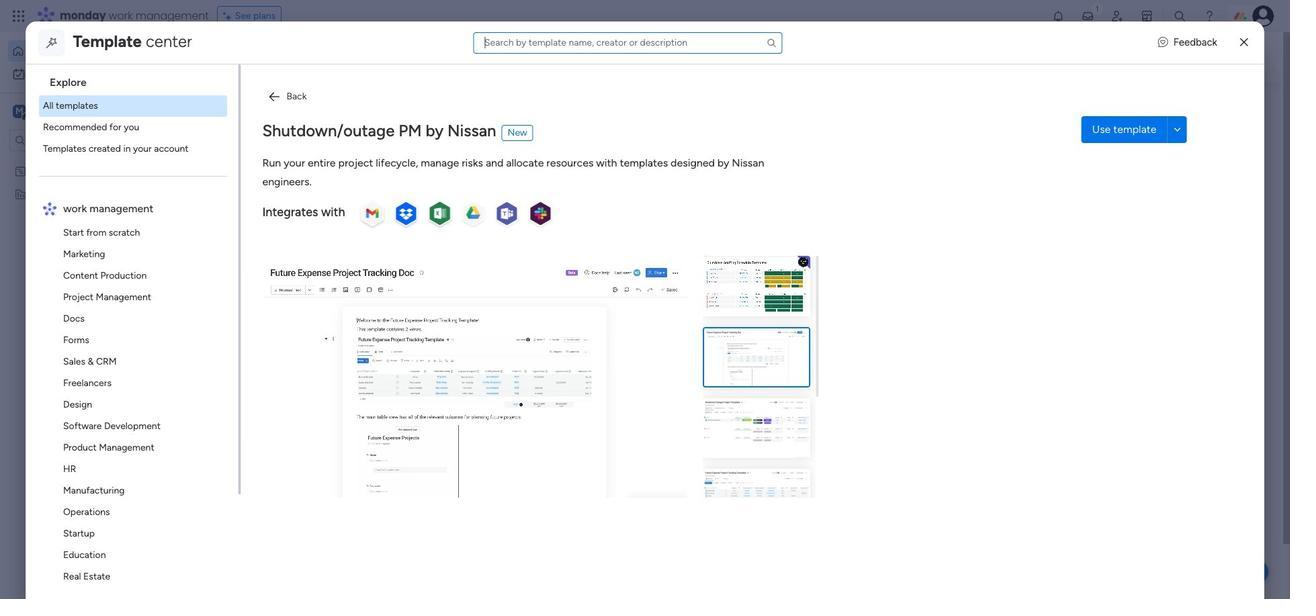 Task type: locate. For each thing, give the bounding box(es) containing it.
v2 user feedback image
[[1158, 35, 1168, 50]]

component image
[[265, 266, 277, 279]]

list box
[[31, 65, 241, 599], [0, 157, 171, 387]]

quick search results list box
[[248, 126, 996, 304]]

heading
[[39, 65, 238, 95]]

close recently visited image
[[248, 110, 264, 126]]

2 vertical spatial option
[[0, 159, 171, 162]]

jacob simon image
[[1253, 5, 1274, 27]]

search everything image
[[1173, 9, 1187, 23]]

invite members image
[[1111, 9, 1124, 23]]

option
[[8, 40, 163, 62], [8, 63, 163, 85], [0, 159, 171, 162]]

None search field
[[473, 32, 782, 53]]

explore element
[[39, 95, 238, 160]]

1 image
[[1091, 1, 1103, 16]]

select product image
[[12, 9, 26, 23]]

v2 user feedback image
[[1039, 50, 1049, 65]]

help image
[[1203, 9, 1216, 23]]

search image
[[766, 37, 777, 48]]

Search by template name, creator or description search field
[[473, 32, 782, 53]]

update feed image
[[1081, 9, 1095, 23]]



Task type: describe. For each thing, give the bounding box(es) containing it.
1 element
[[383, 320, 400, 336]]

work management templates element
[[39, 222, 238, 599]]

0 vertical spatial option
[[8, 40, 163, 62]]

notifications image
[[1052, 9, 1065, 23]]

Search in workspace field
[[28, 133, 112, 148]]

workspace selection element
[[13, 103, 112, 121]]

see plans image
[[223, 9, 235, 24]]

workspace image
[[13, 104, 26, 119]]

v2 bolt switch image
[[1144, 50, 1152, 65]]

templates image image
[[1040, 101, 1218, 194]]

close image
[[1240, 38, 1248, 48]]

monday marketplace image
[[1140, 9, 1154, 23]]

1 vertical spatial option
[[8, 63, 163, 85]]



Task type: vqa. For each thing, say whether or not it's contained in the screenshot.
Search everything image
yes



